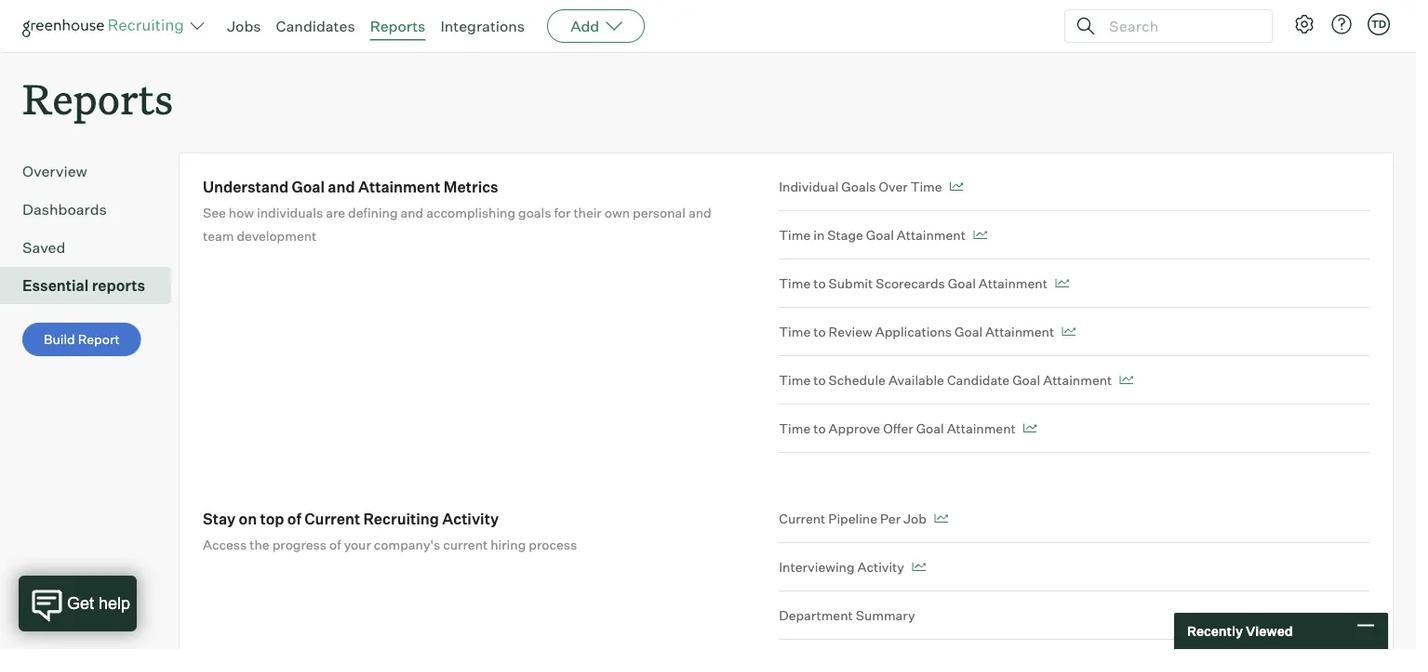 Task type: vqa. For each thing, say whether or not it's contained in the screenshot.
Jobs link
yes



Task type: describe. For each thing, give the bounding box(es) containing it.
applications
[[876, 324, 952, 340]]

top
[[260, 510, 284, 528]]

add
[[571, 17, 600, 35]]

in
[[814, 227, 825, 243]]

review
[[829, 324, 873, 340]]

1 horizontal spatial reports
[[370, 17, 426, 35]]

time in stage goal attainment
[[779, 227, 966, 243]]

1 horizontal spatial and
[[401, 204, 424, 221]]

your
[[344, 537, 371, 553]]

goal inside understand goal and attainment metrics see how individuals are defining and accomplishing goals for their own personal and team development
[[292, 177, 325, 196]]

development
[[237, 228, 317, 244]]

goal right candidate
[[1013, 372, 1041, 388]]

time for time to approve offer goal attainment
[[779, 420, 811, 437]]

for
[[554, 204, 571, 221]]

saved link
[[22, 237, 164, 259]]

stage
[[828, 227, 863, 243]]

current
[[443, 537, 488, 553]]

jobs link
[[227, 17, 261, 35]]

company's
[[374, 537, 440, 553]]

accomplishing
[[427, 204, 516, 221]]

essential
[[22, 277, 89, 295]]

goals
[[518, 204, 551, 221]]

essential reports link
[[22, 275, 164, 297]]

icon chart image for time in stage goal attainment
[[973, 231, 987, 240]]

build report button
[[22, 323, 141, 357]]

over
[[879, 178, 908, 195]]

icon chart image for time to submit scorecards goal attainment
[[1055, 279, 1069, 288]]

submit
[[829, 275, 873, 291]]

individuals
[[257, 204, 323, 221]]

goal right stage
[[866, 227, 894, 243]]

td
[[1372, 18, 1387, 30]]

metrics
[[444, 177, 499, 196]]

goal right scorecards
[[948, 275, 976, 291]]

understand
[[203, 177, 289, 196]]

activity inside stay on top of current recruiting activity access the progress of your company's current hiring process
[[442, 510, 499, 528]]

goal up candidate
[[955, 324, 983, 340]]

candidates
[[276, 17, 355, 35]]

1 vertical spatial activity
[[858, 559, 905, 575]]

stay on top of current recruiting activity access the progress of your company's current hiring process
[[203, 510, 577, 553]]

goal right offer
[[916, 420, 944, 437]]

time for time to review applications goal attainment
[[779, 324, 811, 340]]

personal
[[633, 204, 686, 221]]

recently viewed
[[1188, 624, 1293, 640]]

time to submit scorecards goal attainment
[[779, 275, 1048, 291]]

time right over
[[911, 178, 942, 195]]

defining
[[348, 204, 398, 221]]

2 horizontal spatial and
[[689, 204, 712, 221]]

interviewing activity
[[779, 559, 905, 575]]

the
[[250, 537, 270, 553]]

overview link
[[22, 160, 164, 183]]

candidates link
[[276, 17, 355, 35]]

individual
[[779, 178, 839, 195]]

saved
[[22, 238, 65, 257]]

individual goals over time
[[779, 178, 942, 195]]

jobs
[[227, 17, 261, 35]]

per
[[880, 511, 901, 527]]



Task type: locate. For each thing, give the bounding box(es) containing it.
pipeline
[[829, 511, 878, 527]]

time to schedule available candidate goal attainment
[[779, 372, 1112, 388]]

of right top
[[287, 510, 301, 528]]

icon chart image for current pipeline per job
[[934, 514, 948, 524]]

time left review
[[779, 324, 811, 340]]

reports down greenhouse recruiting image
[[22, 71, 173, 126]]

report
[[78, 332, 120, 348]]

0 vertical spatial of
[[287, 510, 301, 528]]

time left submit
[[779, 275, 811, 291]]

reports
[[370, 17, 426, 35], [22, 71, 173, 126]]

1 vertical spatial reports
[[22, 71, 173, 126]]

department summary
[[779, 607, 915, 624]]

goal up individuals at left
[[292, 177, 325, 196]]

to left 'approve'
[[814, 420, 826, 437]]

approve
[[829, 420, 881, 437]]

to
[[814, 275, 826, 291], [814, 324, 826, 340], [814, 372, 826, 388], [814, 420, 826, 437]]

how
[[229, 204, 254, 221]]

time left 'approve'
[[779, 420, 811, 437]]

icon chart image for time to approve offer goal attainment
[[1023, 424, 1037, 433]]

and right personal on the top
[[689, 204, 712, 221]]

0 horizontal spatial current
[[305, 510, 360, 528]]

and
[[328, 177, 355, 196], [401, 204, 424, 221], [689, 204, 712, 221]]

integrations
[[441, 17, 525, 35]]

time to approve offer goal attainment
[[779, 420, 1016, 437]]

candidate
[[947, 372, 1010, 388]]

goals
[[842, 178, 876, 195]]

configure image
[[1294, 13, 1316, 35]]

1 horizontal spatial of
[[330, 537, 341, 553]]

their
[[574, 204, 602, 221]]

recruiting
[[363, 510, 439, 528]]

see
[[203, 204, 226, 221]]

overview
[[22, 162, 87, 181]]

1 to from the top
[[814, 275, 826, 291]]

dashboards link
[[22, 198, 164, 221]]

activity up summary
[[858, 559, 905, 575]]

available
[[889, 372, 945, 388]]

reports
[[92, 277, 145, 295]]

time
[[911, 178, 942, 195], [779, 227, 811, 243], [779, 275, 811, 291], [779, 324, 811, 340], [779, 372, 811, 388], [779, 420, 811, 437]]

time left schedule
[[779, 372, 811, 388]]

progress
[[272, 537, 327, 553]]

viewed
[[1246, 624, 1293, 640]]

job
[[904, 511, 927, 527]]

understand goal and attainment metrics see how individuals are defining and accomplishing goals for their own personal and team development
[[203, 177, 712, 244]]

to for approve
[[814, 420, 826, 437]]

to for schedule
[[814, 372, 826, 388]]

offer
[[883, 420, 914, 437]]

to for review
[[814, 324, 826, 340]]

icon chart image
[[950, 182, 964, 191], [973, 231, 987, 240], [1055, 279, 1069, 288], [1062, 327, 1076, 337], [1120, 376, 1134, 385], [1023, 424, 1037, 433], [934, 514, 948, 524], [912, 563, 926, 572]]

current inside stay on top of current recruiting activity access the progress of your company's current hiring process
[[305, 510, 360, 528]]

attainment
[[358, 177, 441, 196], [897, 227, 966, 243], [979, 275, 1048, 291], [986, 324, 1055, 340], [1043, 372, 1112, 388], [947, 420, 1016, 437]]

to left review
[[814, 324, 826, 340]]

reports right candidates link
[[370, 17, 426, 35]]

own
[[605, 204, 630, 221]]

add button
[[547, 9, 645, 43]]

icon chart image for time to review applications goal attainment
[[1062, 327, 1076, 337]]

on
[[239, 510, 257, 528]]

td button
[[1368, 13, 1390, 35]]

reports link
[[370, 17, 426, 35]]

goal
[[292, 177, 325, 196], [866, 227, 894, 243], [948, 275, 976, 291], [955, 324, 983, 340], [1013, 372, 1041, 388], [916, 420, 944, 437]]

team
[[203, 228, 234, 244]]

time for time to submit scorecards goal attainment
[[779, 275, 811, 291]]

icon chart image for time to schedule available candidate goal attainment
[[1120, 376, 1134, 385]]

schedule
[[829, 372, 886, 388]]

interviewing
[[779, 559, 855, 575]]

time for time to schedule available candidate goal attainment
[[779, 372, 811, 388]]

of left your on the left bottom
[[330, 537, 341, 553]]

attainment inside understand goal and attainment metrics see how individuals are defining and accomplishing goals for their own personal and team development
[[358, 177, 441, 196]]

0 vertical spatial activity
[[442, 510, 499, 528]]

current up interviewing
[[779, 511, 826, 527]]

department summary link
[[779, 592, 1370, 641]]

3 to from the top
[[814, 372, 826, 388]]

current up your on the left bottom
[[305, 510, 360, 528]]

summary
[[856, 607, 915, 624]]

to for submit
[[814, 275, 826, 291]]

essential reports
[[22, 277, 145, 295]]

integrations link
[[441, 17, 525, 35]]

and up the 'are'
[[328, 177, 355, 196]]

and right defining
[[401, 204, 424, 221]]

department
[[779, 607, 853, 624]]

are
[[326, 204, 345, 221]]

to left submit
[[814, 275, 826, 291]]

td button
[[1364, 9, 1394, 39]]

0 horizontal spatial reports
[[22, 71, 173, 126]]

access
[[203, 537, 247, 553]]

4 to from the top
[[814, 420, 826, 437]]

current pipeline per job
[[779, 511, 927, 527]]

icon chart image for interviewing activity
[[912, 563, 926, 572]]

dashboards
[[22, 200, 107, 219]]

scorecards
[[876, 275, 945, 291]]

activity
[[442, 510, 499, 528], [858, 559, 905, 575]]

0 vertical spatial reports
[[370, 17, 426, 35]]

build
[[44, 332, 75, 348]]

2 to from the top
[[814, 324, 826, 340]]

0 horizontal spatial of
[[287, 510, 301, 528]]

of
[[287, 510, 301, 528], [330, 537, 341, 553]]

hiring
[[491, 537, 526, 553]]

activity up current
[[442, 510, 499, 528]]

1 horizontal spatial current
[[779, 511, 826, 527]]

current
[[305, 510, 360, 528], [779, 511, 826, 527]]

Search text field
[[1105, 13, 1256, 40]]

time for time in stage goal attainment
[[779, 227, 811, 243]]

1 vertical spatial of
[[330, 537, 341, 553]]

greenhouse recruiting image
[[22, 15, 190, 37]]

process
[[529, 537, 577, 553]]

build report
[[44, 332, 120, 348]]

time to review applications goal attainment
[[779, 324, 1055, 340]]

recently
[[1188, 624, 1243, 640]]

1 horizontal spatial activity
[[858, 559, 905, 575]]

icon chart image for individual goals over time
[[950, 182, 964, 191]]

0 horizontal spatial and
[[328, 177, 355, 196]]

0 horizontal spatial activity
[[442, 510, 499, 528]]

stay
[[203, 510, 236, 528]]

time left in
[[779, 227, 811, 243]]

to left schedule
[[814, 372, 826, 388]]



